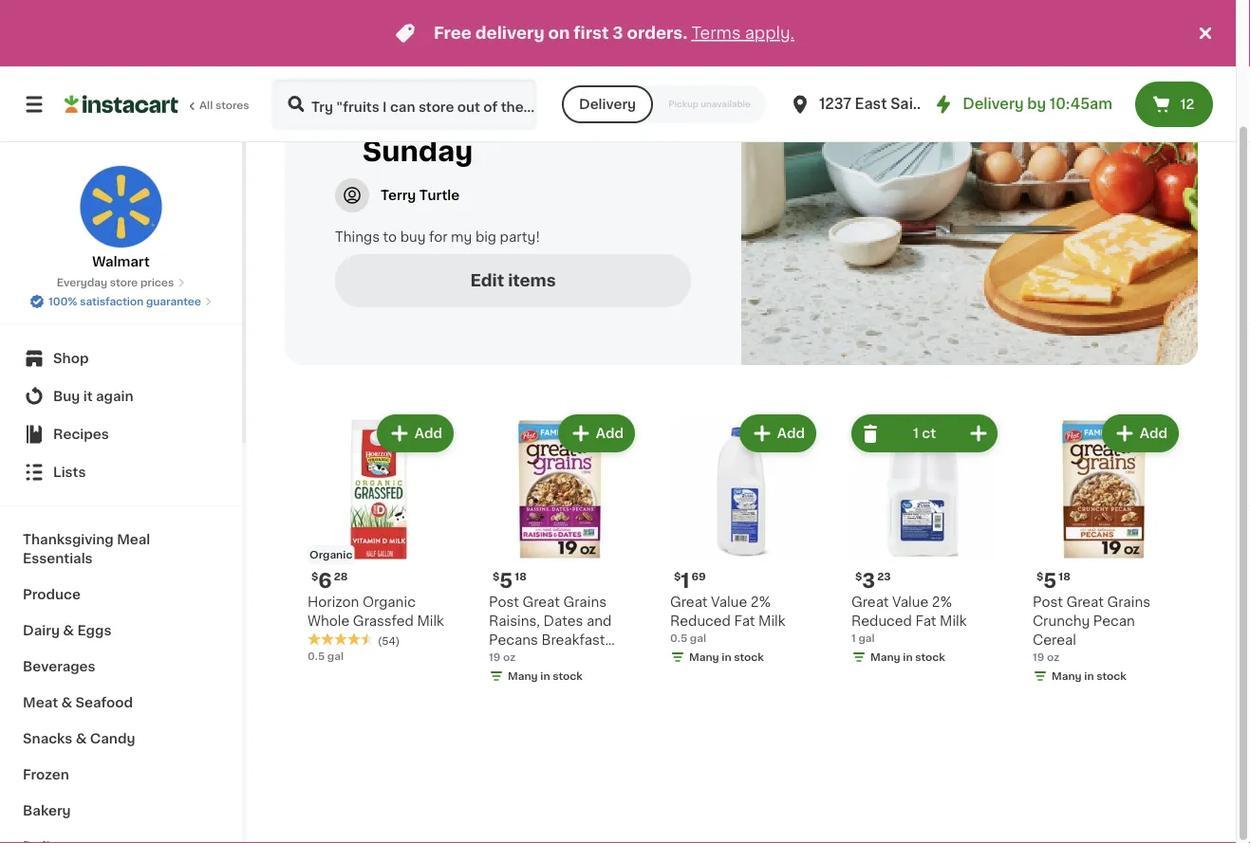 Task type: vqa. For each thing, say whether or not it's contained in the screenshot.


Task type: describe. For each thing, give the bounding box(es) containing it.
edit
[[470, 273, 504, 289]]

east
[[855, 97, 887, 111]]

1 oz from the left
[[503, 653, 516, 663]]

fat for 1
[[734, 615, 755, 628]]

many in stock for post great grains crunchy pecan cereal 19 oz
[[1052, 672, 1127, 682]]

$ for post great grains crunchy pecan cereal 19 oz
[[1037, 572, 1044, 582]]

bakery link
[[11, 794, 231, 830]]

great value 2% reduced fat milk 0.5 gal
[[670, 596, 785, 644]]

(54)
[[378, 636, 400, 646]]

big
[[475, 231, 496, 244]]

6
[[318, 571, 332, 591]]

$ 5 18 for post great grains raisins, dates and pecans breakfast cereal
[[493, 571, 527, 591]]

18 for post great grains crunchy pecan cereal
[[1059, 572, 1071, 582]]

2 horizontal spatial 1
[[913, 427, 919, 440]]

frozen link
[[11, 758, 231, 794]]

terms
[[691, 25, 741, 41]]

bowl
[[455, 108, 527, 135]]

buy
[[53, 390, 80, 403]]

delivery button
[[562, 85, 653, 123]]

limited time offer region
[[0, 0, 1194, 66]]

milk for 1
[[759, 615, 785, 628]]

cereal inside post great grains crunchy pecan cereal 19 oz
[[1033, 634, 1076, 647]]

18 for post great grains raisins, dates and pecans breakfast cereal
[[515, 572, 527, 582]]

2% for 3
[[932, 596, 952, 609]]

$ 5 18 for post great grains crunchy pecan cereal
[[1037, 571, 1071, 591]]

oz inside post great grains crunchy pecan cereal 19 oz
[[1047, 653, 1060, 663]]

dairy & eggs
[[23, 625, 111, 638]]

dairy & eggs link
[[11, 613, 231, 649]]

guarantee
[[146, 297, 201, 307]]

snacks & candy link
[[11, 721, 231, 758]]

remove great value 2% reduced fat milk image
[[859, 422, 882, 445]]

many down 19 oz
[[508, 672, 538, 682]]

party!
[[500, 231, 540, 244]]

thanksgiving
[[23, 533, 114, 547]]

in for post great grains crunchy pecan cereal 19 oz
[[1084, 672, 1094, 682]]

delivery by 10:45am
[[963, 97, 1113, 111]]

many in stock down breakfast
[[508, 672, 583, 682]]

walmart link
[[79, 165, 163, 271]]

service type group
[[562, 85, 766, 123]]

delivery for delivery by 10:45am
[[963, 97, 1024, 111]]

essentials
[[23, 552, 93, 566]]

all stores link
[[65, 78, 251, 131]]

12
[[1180, 98, 1194, 111]]

cereal inside post great grains raisins, dates and pecans breakfast cereal
[[489, 653, 532, 666]]

beverages
[[23, 661, 95, 674]]

buy it again link
[[11, 378, 231, 416]]

produce link
[[11, 577, 231, 613]]

free delivery on first 3 orders. terms apply.
[[434, 25, 795, 41]]

0.5 gal
[[308, 651, 344, 662]]

all stores
[[199, 100, 249, 111]]

again
[[96, 390, 134, 403]]

horizon
[[308, 596, 359, 609]]

post for post great grains raisins, dates and pecans breakfast cereal
[[489, 596, 519, 609]]

snacks & candy
[[23, 733, 135, 746]]

beverages link
[[11, 649, 231, 685]]

10:45am
[[1050, 97, 1113, 111]]

add button for great value 2% reduced fat milk
[[741, 417, 814, 451]]

69
[[692, 572, 706, 582]]

everyday
[[57, 278, 107, 288]]

add for great value 2% reduced fat milk
[[777, 427, 805, 440]]

turtle
[[419, 189, 460, 202]]

instacart logo image
[[65, 93, 178, 116]]

terry
[[381, 189, 416, 202]]

add for post great grains crunchy pecan cereal
[[1140, 427, 1168, 440]]

and
[[587, 615, 612, 628]]

19 oz
[[489, 653, 516, 663]]

lists link
[[11, 454, 231, 492]]

all
[[199, 100, 213, 111]]

5 product group from the left
[[1025, 411, 1183, 703]]

things
[[335, 231, 380, 244]]

produce
[[23, 589, 81, 602]]

buy it again
[[53, 390, 134, 403]]

product group containing 6
[[300, 411, 458, 703]]

shop
[[53, 352, 89, 365]]

saint
[[891, 97, 928, 111]]

everyday store prices
[[57, 278, 174, 288]]

add button for post great grains crunchy pecan cereal
[[1104, 417, 1177, 451]]

many for post great grains crunchy pecan cereal 19 oz
[[1052, 672, 1082, 682]]

organic inside horizon organic whole grassfed milk
[[363, 596, 416, 609]]

walmart logo image
[[79, 165, 163, 249]]

meat & seafood link
[[11, 685, 231, 721]]

1 19 from the left
[[489, 653, 501, 663]]

meat & seafood
[[23, 697, 133, 710]]

in for great value 2% reduced fat milk 0.5 gal
[[722, 653, 731, 663]]

in for great value 2% reduced fat milk 1 gal
[[903, 653, 913, 663]]

28
[[334, 572, 348, 582]]

raisins,
[[489, 615, 540, 628]]

gal for 3
[[858, 634, 875, 644]]

james
[[932, 97, 981, 111]]

pecan
[[1093, 615, 1135, 628]]

meat
[[23, 697, 58, 710]]

$ for great value 2% reduced fat milk 1 gal
[[855, 572, 862, 582]]

& for meat
[[61, 697, 72, 710]]

frozen
[[23, 769, 69, 782]]

5 for post great grains crunchy pecan cereal
[[1044, 571, 1057, 591]]

satisfaction
[[80, 297, 144, 307]]

to
[[383, 231, 397, 244]]

first
[[574, 25, 609, 41]]

value for 3
[[892, 596, 929, 609]]

2 $ from the left
[[493, 572, 500, 582]]

items
[[508, 273, 556, 289]]

candy
[[90, 733, 135, 746]]

stock for great value 2% reduced fat milk 1 gal
[[915, 653, 945, 663]]

add button for post great grains raisins, dates and pecans breakfast cereal
[[560, 417, 633, 451]]

gal for 1
[[690, 634, 706, 644]]

store
[[110, 278, 138, 288]]

whole
[[308, 615, 350, 628]]

walmart
[[92, 255, 150, 269]]

edit items button
[[335, 254, 691, 308]]

prices
[[140, 278, 174, 288]]

eggs
[[77, 625, 111, 638]]

100% satisfaction guarantee button
[[30, 290, 213, 309]]

delivery by 10:45am link
[[932, 93, 1113, 116]]

stock for great value 2% reduced fat milk 0.5 gal
[[734, 653, 764, 663]]

dairy
[[23, 625, 60, 638]]

shop link
[[11, 340, 231, 378]]

for
[[429, 231, 448, 244]]

post for post great grains crunchy pecan cereal 19 oz
[[1033, 596, 1063, 609]]



Task type: locate. For each thing, give the bounding box(es) containing it.
None search field
[[271, 78, 537, 131]]

$ inside $ 1 69
[[674, 572, 681, 582]]

2 fat from the left
[[916, 615, 936, 628]]

3 left 23
[[862, 571, 875, 591]]

2 oz from the left
[[1047, 653, 1060, 663]]

post inside post great grains raisins, dates and pecans breakfast cereal
[[489, 596, 519, 609]]

4 add from the left
[[1140, 427, 1168, 440]]

5 up crunchy
[[1044, 571, 1057, 591]]

seafood
[[75, 697, 133, 710]]

0 horizontal spatial fat
[[734, 615, 755, 628]]

terms apply. link
[[691, 25, 795, 41]]

1 vertical spatial 0.5
[[308, 651, 325, 662]]

12 button
[[1135, 82, 1213, 127]]

gal down whole
[[327, 651, 344, 662]]

crunchy
[[1033, 615, 1090, 628]]

value
[[711, 596, 747, 609], [892, 596, 929, 609]]

everyday store prices link
[[57, 275, 185, 290]]

5
[[500, 571, 513, 591], [1044, 571, 1057, 591]]

many down great value 2% reduced fat milk 0.5 gal
[[689, 653, 719, 663]]

2 horizontal spatial gal
[[858, 634, 875, 644]]

1 horizontal spatial milk
[[759, 615, 785, 628]]

1 horizontal spatial oz
[[1047, 653, 1060, 663]]

buy
[[400, 231, 426, 244]]

3 add button from the left
[[741, 417, 814, 451]]

1 horizontal spatial delivery
[[963, 97, 1024, 111]]

& for dairy
[[63, 625, 74, 638]]

reduced down $ 3 23
[[851, 615, 912, 628]]

$ inside $ 3 23
[[855, 572, 862, 582]]

grains inside post great grains crunchy pecan cereal 19 oz
[[1107, 596, 1151, 609]]

great inside post great grains raisins, dates and pecans breakfast cereal
[[523, 596, 560, 609]]

stock down great value 2% reduced fat milk 0.5 gal
[[734, 653, 764, 663]]

1 add from the left
[[415, 427, 442, 440]]

0 horizontal spatial gal
[[327, 651, 344, 662]]

1 ct
[[913, 427, 936, 440]]

gal down $ 3 23
[[858, 634, 875, 644]]

19 inside post great grains crunchy pecan cereal 19 oz
[[1033, 653, 1045, 663]]

0 horizontal spatial milk
[[417, 615, 444, 628]]

0 vertical spatial 3
[[613, 25, 623, 41]]

1 horizontal spatial 18
[[1059, 572, 1071, 582]]

1 18 from the left
[[515, 572, 527, 582]]

3 product group from the left
[[663, 411, 820, 703]]

& inside snacks & candy link
[[76, 733, 87, 746]]

2% inside great value 2% reduced fat milk 0.5 gal
[[751, 596, 771, 609]]

0 horizontal spatial 0.5
[[308, 651, 325, 662]]

many in stock
[[689, 653, 764, 663], [870, 653, 945, 663], [508, 672, 583, 682], [1052, 672, 1127, 682]]

& right meat
[[61, 697, 72, 710]]

great inside great value 2% reduced fat milk 0.5 gal
[[670, 596, 708, 609]]

in down great value 2% reduced fat milk 0.5 gal
[[722, 653, 731, 663]]

0 horizontal spatial 3
[[613, 25, 623, 41]]

4 great from the left
[[1066, 596, 1104, 609]]

2 great from the left
[[670, 596, 708, 609]]

add for post great grains raisins, dates and pecans breakfast cereal
[[596, 427, 624, 440]]

$ inside $ 6 28
[[311, 572, 318, 582]]

grains for dates
[[563, 596, 607, 609]]

post great grains raisins, dates and pecans breakfast cereal
[[489, 596, 612, 666]]

fat for 3
[[916, 615, 936, 628]]

1 left ct
[[913, 427, 919, 440]]

2 value from the left
[[892, 596, 929, 609]]

1 horizontal spatial 5
[[1044, 571, 1057, 591]]

19
[[489, 653, 501, 663], [1033, 653, 1045, 663]]

& inside meat & seafood link
[[61, 697, 72, 710]]

2 vertical spatial &
[[76, 733, 87, 746]]

4 $ from the left
[[855, 572, 862, 582]]

0.5 inside great value 2% reduced fat milk 0.5 gal
[[670, 634, 687, 644]]

in down great value 2% reduced fat milk 1 gal on the right bottom
[[903, 653, 913, 663]]

0 horizontal spatial 1
[[681, 571, 690, 591]]

terry turtle
[[381, 189, 460, 202]]

18 up crunchy
[[1059, 572, 1071, 582]]

23
[[877, 572, 891, 582]]

1 vertical spatial &
[[61, 697, 72, 710]]

great inside great value 2% reduced fat milk 1 gal
[[851, 596, 889, 609]]

delivery left by
[[963, 97, 1024, 111]]

post
[[489, 596, 519, 609], [1033, 596, 1063, 609]]

super
[[363, 108, 449, 135]]

great down $ 1 69 on the right of page
[[670, 596, 708, 609]]

5 for post great grains raisins, dates and pecans breakfast cereal
[[500, 571, 513, 591]]

1 horizontal spatial organic
[[363, 596, 416, 609]]

2% inside great value 2% reduced fat milk 1 gal
[[932, 596, 952, 609]]

sunday
[[363, 138, 473, 165]]

add button for horizon organic whole grassfed milk
[[379, 417, 452, 451]]

many down great value 2% reduced fat milk 1 gal on the right bottom
[[870, 653, 901, 663]]

1 great from the left
[[523, 596, 560, 609]]

great down $ 3 23
[[851, 596, 889, 609]]

$ up raisins,
[[493, 572, 500, 582]]

2 grains from the left
[[1107, 596, 1151, 609]]

0 vertical spatial cereal
[[1033, 634, 1076, 647]]

post up crunchy
[[1033, 596, 1063, 609]]

1 horizontal spatial fat
[[916, 615, 936, 628]]

1 reduced from the left
[[670, 615, 731, 628]]

add for horizon organic whole grassfed milk
[[415, 427, 442, 440]]

1 product group from the left
[[300, 411, 458, 703]]

1 2% from the left
[[751, 596, 771, 609]]

0 vertical spatial organic
[[309, 550, 353, 561]]

2 milk from the left
[[759, 615, 785, 628]]

$ 5 18 up crunchy
[[1037, 571, 1071, 591]]

0 horizontal spatial post
[[489, 596, 519, 609]]

3 add from the left
[[777, 427, 805, 440]]

stock for post great grains crunchy pecan cereal 19 oz
[[1097, 672, 1127, 682]]

0 vertical spatial 1
[[913, 427, 919, 440]]

1 $ 5 18 from the left
[[493, 571, 527, 591]]

recipes link
[[11, 416, 231, 454]]

many in stock for great value 2% reduced fat milk 0.5 gal
[[689, 653, 764, 663]]

lists
[[53, 466, 86, 479]]

1 horizontal spatial reduced
[[851, 615, 912, 628]]

1 value from the left
[[711, 596, 747, 609]]

reduced down $ 1 69 on the right of page
[[670, 615, 731, 628]]

0 vertical spatial 0.5
[[670, 634, 687, 644]]

gal inside great value 2% reduced fat milk 0.5 gal
[[690, 634, 706, 644]]

$ left 69 on the right bottom
[[674, 572, 681, 582]]

great
[[523, 596, 560, 609], [670, 596, 708, 609], [851, 596, 889, 609], [1066, 596, 1104, 609]]

reduced inside great value 2% reduced fat milk 1 gal
[[851, 615, 912, 628]]

gal down $ 1 69 on the right of page
[[690, 634, 706, 644]]

1 horizontal spatial cereal
[[1033, 634, 1076, 647]]

1 horizontal spatial 2%
[[932, 596, 952, 609]]

1 horizontal spatial grains
[[1107, 596, 1151, 609]]

milk inside horizon organic whole grassfed milk
[[417, 615, 444, 628]]

pecans
[[489, 634, 538, 647]]

& for snacks
[[76, 733, 87, 746]]

2 add button from the left
[[560, 417, 633, 451]]

great inside post great grains crunchy pecan cereal 19 oz
[[1066, 596, 1104, 609]]

many in stock down great value 2% reduced fat milk 1 gal on the right bottom
[[870, 653, 945, 663]]

value inside great value 2% reduced fat milk 1 gal
[[892, 596, 929, 609]]

3 inside product group
[[862, 571, 875, 591]]

fat inside great value 2% reduced fat milk 1 gal
[[916, 615, 936, 628]]

1 horizontal spatial 0.5
[[670, 634, 687, 644]]

5 $ from the left
[[1037, 572, 1044, 582]]

stock down breakfast
[[553, 672, 583, 682]]

many in stock down post great grains crunchy pecan cereal 19 oz at the right of the page
[[1052, 672, 1127, 682]]

$ 5 18 up raisins,
[[493, 571, 527, 591]]

1 horizontal spatial 19
[[1033, 653, 1045, 663]]

1 horizontal spatial post
[[1033, 596, 1063, 609]]

cereal
[[1033, 634, 1076, 647], [489, 653, 532, 666]]

product group containing 1
[[663, 411, 820, 703]]

snacks
[[23, 733, 72, 746]]

1 add button from the left
[[379, 417, 452, 451]]

19 down crunchy
[[1033, 653, 1045, 663]]

1 vertical spatial cereal
[[489, 653, 532, 666]]

reduced for 3
[[851, 615, 912, 628]]

stores
[[215, 100, 249, 111]]

1 left 69 on the right bottom
[[681, 571, 690, 591]]

2 post from the left
[[1033, 596, 1063, 609]]

$ 3 23
[[855, 571, 891, 591]]

1 down $ 3 23
[[851, 634, 856, 644]]

0 horizontal spatial cereal
[[489, 653, 532, 666]]

1 horizontal spatial gal
[[690, 634, 706, 644]]

reduced for 1
[[670, 615, 731, 628]]

post great grains crunchy pecan cereal 19 oz
[[1033, 596, 1151, 663]]

0.5
[[670, 634, 687, 644], [308, 651, 325, 662]]

many in stock down great value 2% reduced fat milk 0.5 gal
[[689, 653, 764, 663]]

$ left 28
[[311, 572, 318, 582]]

5 up raisins,
[[500, 571, 513, 591]]

recipes
[[53, 428, 109, 441]]

many for great value 2% reduced fat milk 0.5 gal
[[689, 653, 719, 663]]

product group
[[300, 411, 458, 703], [481, 411, 639, 703], [663, 411, 820, 703], [844, 411, 1001, 703], [1025, 411, 1183, 703]]

dates
[[543, 615, 583, 628]]

organic
[[309, 550, 353, 561], [363, 596, 416, 609]]

thanksgiving meal essentials link
[[11, 522, 231, 577]]

add button
[[379, 417, 452, 451], [560, 417, 633, 451], [741, 417, 814, 451], [1104, 417, 1177, 451]]

4 product group from the left
[[844, 411, 1001, 703]]

3 great from the left
[[851, 596, 889, 609]]

breakfast
[[541, 634, 605, 647]]

fat inside great value 2% reduced fat milk 0.5 gal
[[734, 615, 755, 628]]

0 horizontal spatial reduced
[[670, 615, 731, 628]]

post up raisins,
[[489, 596, 519, 609]]

1 horizontal spatial 1
[[851, 634, 856, 644]]

on
[[548, 25, 570, 41]]

0 horizontal spatial delivery
[[579, 98, 636, 111]]

$ 6 28
[[311, 571, 348, 591]]

0 horizontal spatial grains
[[563, 596, 607, 609]]

3 $ from the left
[[674, 572, 681, 582]]

milk for 3
[[940, 615, 967, 628]]

3 right first on the top of page
[[613, 25, 623, 41]]

2 horizontal spatial milk
[[940, 615, 967, 628]]

organic up grassfed
[[363, 596, 416, 609]]

2 product group from the left
[[481, 411, 639, 703]]

2 2% from the left
[[932, 596, 952, 609]]

3
[[613, 25, 623, 41], [862, 571, 875, 591]]

$ for great value 2% reduced fat milk 0.5 gal
[[674, 572, 681, 582]]

1 fat from the left
[[734, 615, 755, 628]]

Search field
[[273, 80, 535, 129]]

delivery for delivery
[[579, 98, 636, 111]]

& left eggs
[[63, 625, 74, 638]]

value for 1
[[711, 596, 747, 609]]

cereal down crunchy
[[1033, 634, 1076, 647]]

2 $ 5 18 from the left
[[1037, 571, 1071, 591]]

it
[[83, 390, 93, 403]]

$ up crunchy
[[1037, 572, 1044, 582]]

great up crunchy
[[1066, 596, 1104, 609]]

$ left 23
[[855, 572, 862, 582]]

milk inside great value 2% reduced fat milk 0.5 gal
[[759, 615, 785, 628]]

1 $ from the left
[[311, 572, 318, 582]]

2 19 from the left
[[1033, 653, 1045, 663]]

100% satisfaction guarantee
[[49, 297, 201, 307]]

grains inside post great grains raisins, dates and pecans breakfast cereal
[[563, 596, 607, 609]]

cereal down pecans
[[489, 653, 532, 666]]

free
[[434, 25, 472, 41]]

delivery
[[475, 25, 545, 41]]

orders.
[[627, 25, 688, 41]]

oz
[[503, 653, 516, 663], [1047, 653, 1060, 663]]

great up "dates"
[[523, 596, 560, 609]]

2 reduced from the left
[[851, 615, 912, 628]]

3 inside the limited time offer "region"
[[613, 25, 623, 41]]

2 vertical spatial 1
[[851, 634, 856, 644]]

1 horizontal spatial $ 5 18
[[1037, 571, 1071, 591]]

organic up 28
[[309, 550, 353, 561]]

by
[[1027, 97, 1046, 111]]

0.5 down whole
[[308, 651, 325, 662]]

2 18 from the left
[[1059, 572, 1071, 582]]

oz down pecans
[[503, 653, 516, 663]]

1
[[913, 427, 919, 440], [681, 571, 690, 591], [851, 634, 856, 644]]

post inside post great grains crunchy pecan cereal 19 oz
[[1033, 596, 1063, 609]]

delivery inside button
[[579, 98, 636, 111]]

1 vertical spatial 3
[[862, 571, 875, 591]]

1237 east saint james street button
[[789, 78, 1030, 131]]

oz down crunchy
[[1047, 653, 1060, 663]]

in down post great grains crunchy pecan cereal 19 oz at the right of the page
[[1084, 672, 1094, 682]]

in
[[722, 653, 731, 663], [903, 653, 913, 663], [540, 672, 550, 682], [1084, 672, 1094, 682]]

2 add from the left
[[596, 427, 624, 440]]

3 milk from the left
[[940, 615, 967, 628]]

2% for 1
[[751, 596, 771, 609]]

0 horizontal spatial 18
[[515, 572, 527, 582]]

my
[[451, 231, 472, 244]]

2 5 from the left
[[1044, 571, 1057, 591]]

many for great value 2% reduced fat milk 1 gal
[[870, 653, 901, 663]]

stock down post great grains crunchy pecan cereal 19 oz at the right of the page
[[1097, 672, 1127, 682]]

0 horizontal spatial oz
[[503, 653, 516, 663]]

super bowl sunday
[[363, 108, 527, 165]]

0 horizontal spatial 19
[[489, 653, 501, 663]]

many
[[689, 653, 719, 663], [870, 653, 901, 663], [508, 672, 538, 682], [1052, 672, 1082, 682]]

1 5 from the left
[[500, 571, 513, 591]]

product group containing 3
[[844, 411, 1001, 703]]

fat
[[734, 615, 755, 628], [916, 615, 936, 628]]

value inside great value 2% reduced fat milk 0.5 gal
[[711, 596, 747, 609]]

& left candy
[[76, 733, 87, 746]]

19 down pecans
[[489, 653, 501, 663]]

1 grains from the left
[[563, 596, 607, 609]]

many in stock for great value 2% reduced fat milk 1 gal
[[870, 653, 945, 663]]

★★★★★
[[308, 633, 374, 647], [308, 633, 374, 647]]

increment quantity of great value 2% reduced fat milk image
[[967, 422, 990, 445]]

4 add button from the left
[[1104, 417, 1177, 451]]

& inside dairy & eggs link
[[63, 625, 74, 638]]

1 post from the left
[[489, 596, 519, 609]]

100%
[[49, 297, 77, 307]]

in down breakfast
[[540, 672, 550, 682]]

meal
[[117, 533, 150, 547]]

1 vertical spatial organic
[[363, 596, 416, 609]]

reduced inside great value 2% reduced fat milk 0.5 gal
[[670, 615, 731, 628]]

delivery down free delivery on first 3 orders. terms apply.
[[579, 98, 636, 111]]

0 horizontal spatial organic
[[309, 550, 353, 561]]

18 up raisins,
[[515, 572, 527, 582]]

18
[[515, 572, 527, 582], [1059, 572, 1071, 582]]

bakery
[[23, 805, 71, 818]]

1237 east saint james street
[[819, 97, 1030, 111]]

&
[[63, 625, 74, 638], [61, 697, 72, 710], [76, 733, 87, 746]]

$ 1 69
[[674, 571, 706, 591]]

stock down great value 2% reduced fat milk 1 gal on the right bottom
[[915, 653, 945, 663]]

things to buy for my big party!
[[335, 231, 540, 244]]

0.5 down $ 1 69 on the right of page
[[670, 634, 687, 644]]

grains up pecan
[[1107, 596, 1151, 609]]

milk inside great value 2% reduced fat milk 1 gal
[[940, 615, 967, 628]]

grains up and
[[563, 596, 607, 609]]

many down post great grains crunchy pecan cereal 19 oz at the right of the page
[[1052, 672, 1082, 682]]

0 horizontal spatial $ 5 18
[[493, 571, 527, 591]]

horizon organic whole grassfed milk
[[308, 596, 444, 628]]

0 horizontal spatial 2%
[[751, 596, 771, 609]]

0 horizontal spatial 5
[[500, 571, 513, 591]]

grains for pecan
[[1107, 596, 1151, 609]]

reduced
[[670, 615, 731, 628], [851, 615, 912, 628]]

0 vertical spatial &
[[63, 625, 74, 638]]

gal inside great value 2% reduced fat milk 1 gal
[[858, 634, 875, 644]]

1 inside great value 2% reduced fat milk 1 gal
[[851, 634, 856, 644]]

1 horizontal spatial 3
[[862, 571, 875, 591]]

1 horizontal spatial value
[[892, 596, 929, 609]]

add
[[415, 427, 442, 440], [596, 427, 624, 440], [777, 427, 805, 440], [1140, 427, 1168, 440]]

1 milk from the left
[[417, 615, 444, 628]]

1 vertical spatial 1
[[681, 571, 690, 591]]

0 horizontal spatial value
[[711, 596, 747, 609]]



